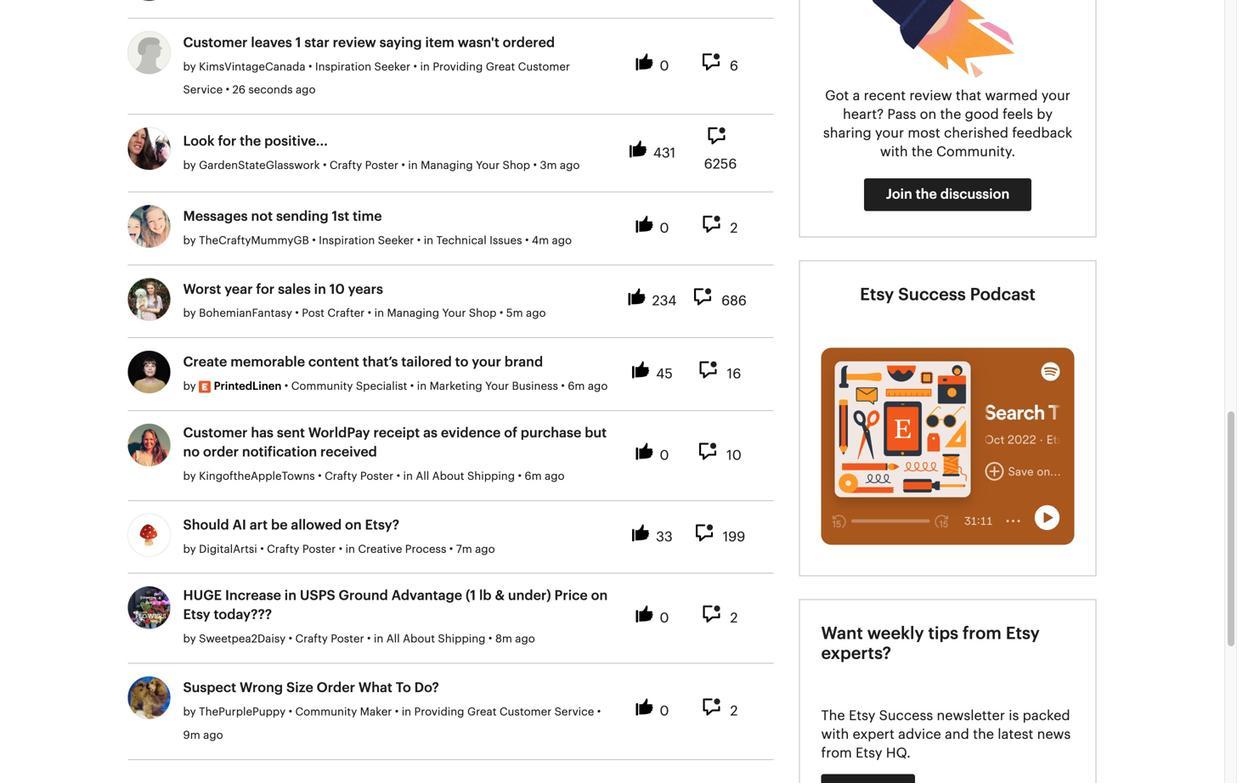 Task type: locate. For each thing, give the bounding box(es) containing it.
got a recent review that warmed your heart? pass on the good feels by sharing your most cherished feedback with the community.
[[823, 89, 1073, 159]]

1 vertical spatial managing
[[387, 308, 439, 319]]

1 vertical spatial all about shipping link
[[386, 634, 486, 645]]

crafty up 1st
[[330, 160, 362, 171]]

0 text field left 6 text box
[[660, 59, 669, 77]]

crafty down usps
[[295, 634, 328, 645]]

seeker for time
[[378, 235, 414, 246]]

4m
[[532, 235, 549, 246]]

0 vertical spatial great
[[486, 61, 515, 72]]

in creative process
[[346, 544, 446, 555]]

managing your shop link left the 3m
[[421, 160, 530, 171]]

1 vertical spatial providing great customer service link
[[414, 707, 594, 718]]

from
[[963, 625, 1002, 642], [821, 747, 852, 760]]

ago right 5m
[[526, 308, 546, 319]]

1 vertical spatial seeker
[[378, 235, 414, 246]]

gardenstateglasswork
[[199, 160, 320, 171]]

by up feedback
[[1037, 108, 1053, 122]]

community down order
[[295, 707, 357, 718]]

in managing your shop up tailored on the left top of the page
[[374, 308, 497, 319]]

4 0 from the top
[[660, 612, 669, 626]]

ago for look for the positive...
[[560, 160, 580, 171]]

success
[[898, 286, 966, 303], [879, 709, 933, 723]]

customer up order
[[183, 427, 248, 440]]

7m
[[456, 544, 472, 555]]

time
[[353, 210, 382, 223]]

by gardenstateglasswork
[[183, 160, 320, 171]]

0 vertical spatial all about shipping link
[[416, 471, 515, 482]]

2 for messages not sending 1st time
[[730, 222, 738, 235]]

(1
[[466, 590, 476, 603]]

all down customer has sent worldpay receipt as evidence of purchase but no order notification received link
[[416, 471, 429, 482]]

customer down the 8m ago
[[500, 707, 552, 718]]

shipping down of
[[467, 471, 515, 482]]

your down brand
[[485, 381, 509, 392]]

the down that
[[940, 108, 961, 122]]

huge
[[183, 590, 222, 603]]

0 horizontal spatial your
[[472, 356, 501, 369]]

0 vertical spatial managing your shop link
[[421, 160, 530, 171]]

0 vertical spatial community
[[291, 381, 353, 392]]

0 vertical spatial with
[[880, 145, 908, 159]]

customer down ordered
[[518, 61, 570, 72]]

feels
[[1003, 108, 1033, 122]]

community specialist
[[291, 381, 410, 392]]

1 vertical spatial your
[[442, 308, 466, 319]]

0 horizontal spatial shop
[[469, 308, 497, 319]]

worst year for sales in 10 years
[[183, 283, 383, 296]]

0 vertical spatial from
[[963, 625, 1002, 642]]

1 vertical spatial great
[[467, 707, 497, 718]]

by down look
[[183, 160, 196, 171]]

ago right 7m
[[475, 544, 495, 555]]

shop left the 3m
[[503, 160, 530, 171]]

199 Replies text field
[[723, 531, 745, 548]]

inspiration down customer leaves 1 star review saying item wasn't ordered link
[[315, 61, 371, 72]]

community down 'content'
[[291, 381, 353, 392]]

not
[[251, 210, 273, 223]]

1 horizontal spatial 10
[[727, 449, 742, 463]]

great down 8m
[[467, 707, 497, 718]]

ordered
[[503, 36, 555, 50]]

all about shipping link down advantage
[[386, 634, 486, 645]]

by kimsvintagecanada
[[183, 61, 306, 72]]

crafty down be
[[267, 544, 300, 555]]

6m ago up 'but'
[[568, 381, 608, 392]]

with
[[880, 145, 908, 159], [821, 728, 849, 742]]

2 2 from the top
[[730, 612, 738, 626]]

order
[[203, 446, 239, 459]]

providing great customer service link for do?
[[414, 707, 594, 718]]

0 vertical spatial inspiration
[[315, 61, 371, 72]]

0 vertical spatial on
[[920, 108, 937, 122]]

great
[[486, 61, 515, 72], [467, 707, 497, 718]]

from right tips
[[963, 625, 1002, 642]]

0 vertical spatial all
[[416, 471, 429, 482]]

shipping for evidence
[[467, 471, 515, 482]]

pass
[[888, 108, 916, 122]]

replies image for lb
[[703, 606, 728, 626]]

ago for suspect wrong size order what to do?
[[203, 730, 223, 741]]

etsy inside want weekly tips from etsy experts?
[[1006, 625, 1040, 642]]

2 2 replies text field from the top
[[730, 705, 738, 723]]

1 vertical spatial managing your shop link
[[387, 308, 497, 319]]

ago up 'but'
[[588, 381, 608, 392]]

the right the join
[[916, 188, 937, 201]]

hq.
[[886, 747, 911, 760]]

likes image for 199
[[632, 525, 654, 544]]

1 vertical spatial from
[[821, 747, 852, 760]]

by down create at the top of page
[[183, 381, 199, 392]]

replies image for 199
[[696, 525, 720, 544]]

0 horizontal spatial 10
[[330, 283, 345, 296]]

your up in marketing your business
[[472, 356, 501, 369]]

0 for &
[[660, 612, 669, 626]]

0 vertical spatial shipping
[[467, 471, 515, 482]]

0 vertical spatial managing
[[421, 160, 473, 171]]

inspiration seeker down the time on the top left
[[319, 235, 417, 246]]

1 horizontal spatial 6m
[[568, 381, 585, 392]]

1 vertical spatial in all about shipping
[[374, 634, 486, 645]]

managing your shop link for worst year for sales in 10 years
[[387, 308, 497, 319]]

replies image for 6256
[[708, 128, 733, 147]]

on left "etsy?"
[[345, 519, 362, 532]]

5 0 from the top
[[660, 705, 669, 719]]

managing up tailored on the left top of the page
[[387, 308, 439, 319]]

your for create memorable content that's tailored to your brand
[[472, 356, 501, 369]]

0 vertical spatial 0 text field
[[660, 222, 669, 240]]

in all about shipping down advantage
[[374, 634, 486, 645]]

in managing your shop for worst year for sales in 10 years
[[374, 308, 497, 319]]

2 0 text field from the top
[[660, 449, 669, 467]]

positive...
[[264, 135, 328, 148]]

order
[[317, 682, 355, 695]]

managing up technical
[[421, 160, 473, 171]]

from down the
[[821, 747, 852, 760]]

0 horizontal spatial with
[[821, 728, 849, 742]]

1 vertical spatial 0 text field
[[660, 612, 669, 630]]

seeker down saying
[[374, 61, 411, 72]]

0 horizontal spatial service
[[183, 85, 223, 96]]

10 up 'post crafter'
[[330, 283, 345, 296]]

suspect wrong size order what to do? link
[[183, 679, 439, 698]]

1 horizontal spatial 6m ago
[[568, 381, 608, 392]]

allowed
[[291, 519, 342, 532]]

0 vertical spatial in all about shipping
[[403, 471, 515, 482]]

likes image
[[636, 54, 657, 73], [636, 216, 657, 235], [636, 443, 657, 463], [632, 525, 654, 544]]

printedlinen image
[[128, 351, 170, 394]]

3 0 text field from the top
[[660, 705, 669, 723]]

1 horizontal spatial shop
[[503, 160, 530, 171]]

0 vertical spatial your
[[476, 160, 500, 171]]

0 vertical spatial your
[[1042, 89, 1071, 103]]

1 horizontal spatial all
[[416, 471, 429, 482]]

6m down purchase
[[525, 471, 542, 482]]

the down most
[[912, 145, 933, 159]]

all about shipping link down evidence
[[416, 471, 515, 482]]

0 vertical spatial providing great customer service link
[[183, 61, 570, 96]]

community
[[291, 381, 353, 392], [295, 707, 357, 718]]

replies image left 2 replies text box
[[703, 216, 728, 235]]

0 vertical spatial providing
[[433, 61, 483, 72]]

1 horizontal spatial service
[[555, 707, 594, 718]]

0 vertical spatial service
[[183, 85, 223, 96]]

6256 Replies text field
[[704, 158, 737, 175]]

providing
[[433, 61, 483, 72], [414, 707, 464, 718]]

bohemianfantasy
[[199, 308, 292, 319]]

26
[[232, 85, 246, 96]]

by for customer leaves 1 star review saying item wasn't ordered
[[183, 61, 196, 72]]

inspiration seeker down customer leaves 1 star review saying item wasn't ordered link
[[315, 61, 413, 72]]

0 vertical spatial 2 replies text field
[[730, 612, 738, 630]]

6m ago for of
[[525, 471, 565, 482]]

by thepurplepuppy
[[183, 707, 286, 718]]

in all about shipping for as
[[403, 471, 515, 482]]

1 vertical spatial shipping
[[438, 634, 486, 645]]

0 horizontal spatial all
[[386, 634, 400, 645]]

0 horizontal spatial 6m
[[525, 471, 542, 482]]

likes image for huge increase in usps ground advantage (1 lb & under) price on etsy today???
[[636, 606, 657, 626]]

the down newsletter
[[973, 728, 994, 742]]

0 vertical spatial 6m
[[568, 381, 585, 392]]

1 vertical spatial inspiration
[[319, 235, 375, 246]]

0 vertical spatial review
[[333, 36, 376, 50]]

1 vertical spatial review
[[910, 89, 952, 103]]

for
[[218, 135, 236, 148], [256, 283, 275, 296]]

by digitalartsi
[[183, 544, 257, 555]]

all for as
[[416, 471, 429, 482]]

3m ago
[[540, 160, 580, 171]]

inspiration down 1st
[[319, 235, 375, 246]]

for right year
[[256, 283, 275, 296]]

ago right the 4m
[[552, 235, 572, 246]]

0 vertical spatial 2
[[730, 222, 738, 235]]

crafty poster
[[330, 160, 401, 171], [325, 471, 397, 482], [267, 544, 339, 555], [295, 634, 367, 645]]

ago for huge increase in usps ground advantage (1 lb & under) price on etsy today???
[[515, 634, 535, 645]]

ai
[[232, 519, 246, 532]]

crafty poster for positive...
[[330, 160, 401, 171]]

managing your shop link up tailored on the left top of the page
[[387, 308, 497, 319]]

1 vertical spatial 0 text field
[[660, 449, 669, 467]]

about down huge increase in usps ground advantage (1 lb & under) price on etsy today??? link
[[403, 634, 435, 645]]

1 vertical spatial 10
[[727, 449, 742, 463]]

technical
[[436, 235, 487, 246]]

digitalartsi link
[[199, 540, 257, 559]]

post
[[302, 308, 325, 319]]

purchase
[[521, 427, 582, 440]]

1 vertical spatial shop
[[469, 308, 497, 319]]

1 vertical spatial community
[[295, 707, 357, 718]]

join
[[886, 188, 913, 201]]

1 vertical spatial inspiration seeker
[[319, 235, 417, 246]]

in all about shipping
[[403, 471, 515, 482], [374, 634, 486, 645]]

2
[[730, 222, 738, 235], [730, 612, 738, 626], [730, 705, 738, 719]]

great inside providing great customer service
[[486, 61, 515, 72]]

your down pass
[[875, 127, 904, 140]]

0 text field left 10 replies text box
[[660, 449, 669, 467]]

1 0 from the top
[[660, 59, 669, 73]]

1 2 from the top
[[730, 222, 738, 235]]

shop left 5m
[[469, 308, 497, 319]]

in technical issues
[[424, 235, 522, 246]]

1 0 text field from the top
[[660, 222, 669, 240]]

sent
[[277, 427, 305, 440]]

2 horizontal spatial your
[[1042, 89, 1071, 103]]

431 Likes text field
[[653, 146, 676, 164]]

0 vertical spatial inspiration seeker
[[315, 61, 413, 72]]

33 Likes text field
[[656, 531, 673, 548]]

0 for ordered
[[660, 59, 669, 73]]

gardenstateglasswork image
[[128, 128, 170, 170]]

your left the 3m
[[476, 160, 500, 171]]

0 vertical spatial about
[[432, 471, 464, 482]]

your up to
[[442, 308, 466, 319]]

inspiration for time
[[319, 235, 375, 246]]

2 vertical spatial 0 text field
[[660, 705, 669, 723]]

1 vertical spatial all
[[386, 634, 400, 645]]

1 vertical spatial about
[[403, 634, 435, 645]]

2 Replies text field
[[730, 222, 738, 240]]

your up feedback
[[1042, 89, 1071, 103]]

poster for positive...
[[365, 160, 398, 171]]

6 Replies text field
[[730, 59, 739, 77]]

podcast
[[970, 286, 1036, 303]]

huge increase in usps ground advantage (1 lb & under) price on etsy today??? link
[[183, 587, 612, 625]]

crafty poster down usps
[[295, 634, 367, 645]]

great down wasn't
[[486, 61, 515, 72]]

for right look
[[218, 135, 236, 148]]

poster down ground
[[331, 634, 364, 645]]

inspiration seeker
[[315, 61, 413, 72], [319, 235, 417, 246]]

providing great customer service link down customer leaves 1 star review saying item wasn't ordered link
[[183, 61, 570, 96]]

replies image
[[694, 289, 719, 308], [700, 362, 725, 381], [700, 443, 724, 463], [703, 606, 728, 626], [703, 699, 728, 719]]

0 horizontal spatial from
[[821, 747, 852, 760]]

crafty for be
[[267, 544, 300, 555]]

0 text field
[[660, 222, 669, 240], [660, 612, 669, 630], [660, 705, 669, 723]]

1 horizontal spatial on
[[591, 590, 608, 603]]

seeker down the time on the top left
[[378, 235, 414, 246]]

success left podcast at top
[[898, 286, 966, 303]]

inspiration seeker for time
[[319, 235, 417, 246]]

234
[[652, 295, 677, 308]]

shipping
[[467, 471, 515, 482], [438, 634, 486, 645]]

crafty poster down should ai art be allowed on etsy? link
[[267, 544, 339, 555]]

increase
[[225, 590, 281, 603]]

by right 'kimsvintagecanada' image
[[183, 61, 196, 72]]

review up pass
[[910, 89, 952, 103]]

notification
[[242, 446, 317, 459]]

in
[[420, 61, 433, 72], [408, 160, 418, 171], [424, 235, 433, 246], [314, 283, 326, 296], [374, 308, 384, 319], [417, 381, 427, 392], [403, 471, 413, 482], [346, 544, 355, 555], [285, 590, 297, 603], [374, 634, 384, 645], [402, 707, 411, 718]]

thecraftymummygb image
[[128, 205, 170, 248]]

2 for suspect wrong size order what to do?
[[730, 705, 738, 719]]

in inside huge increase in usps ground advantage (1 lb & under) price on etsy today???
[[285, 590, 297, 603]]

replies image up 6256
[[708, 128, 733, 147]]

0 vertical spatial seeker
[[374, 61, 411, 72]]

community for size
[[295, 707, 357, 718]]

tailored
[[401, 356, 452, 369]]

replies image left 199 in the bottom right of the page
[[696, 525, 720, 544]]

likes image for create memorable content that's tailored to your brand
[[632, 362, 654, 381]]

1 horizontal spatial from
[[963, 625, 1002, 642]]

1 vertical spatial 2
[[730, 612, 738, 626]]

0 horizontal spatial on
[[345, 519, 362, 532]]

about down as
[[432, 471, 464, 482]]

by down messages
[[183, 235, 196, 246]]

2 vertical spatial on
[[591, 590, 608, 603]]

huge increase in usps ground advantage (1 lb & under) price on etsy today???
[[183, 590, 608, 622]]

9m
[[183, 730, 200, 741]]

by for should ai art be allowed on etsy?
[[183, 544, 196, 555]]

managing your shop link for look for the positive...
[[421, 160, 530, 171]]

1 vertical spatial in managing your shop
[[374, 308, 497, 319]]

success up advice
[[879, 709, 933, 723]]

lb
[[479, 590, 492, 603]]

1 vertical spatial 2 replies text field
[[730, 705, 738, 723]]

by for worst year for sales in 10 years
[[183, 308, 196, 319]]

3 2 from the top
[[730, 705, 738, 719]]

want weekly tips from etsy experts? heading
[[821, 625, 1040, 662]]

0 vertical spatial shop
[[503, 160, 530, 171]]

crafty poster for be
[[267, 544, 339, 555]]

by down no
[[183, 471, 196, 482]]

1 horizontal spatial for
[[256, 283, 275, 296]]

post crafter
[[302, 308, 368, 319]]

ago right 9m
[[203, 730, 223, 741]]

ago right the 3m
[[560, 160, 580, 171]]

by down huge
[[183, 634, 196, 645]]

memorable
[[230, 356, 305, 369]]

content
[[308, 356, 359, 369]]

cherished
[[944, 127, 1009, 140]]

your for worst year for sales in 10 years
[[442, 308, 466, 319]]

replies image
[[703, 54, 727, 73], [708, 128, 733, 147], [703, 216, 728, 235], [696, 525, 720, 544]]

1 vertical spatial with
[[821, 728, 849, 742]]

customer has sent worldpay receipt as evidence of purchase but no order notification received
[[183, 427, 607, 459]]

0 horizontal spatial review
[[333, 36, 376, 50]]

3 0 from the top
[[660, 449, 669, 463]]

10 down '16' text field on the top
[[727, 449, 742, 463]]

with down the
[[821, 728, 849, 742]]

1 horizontal spatial review
[[910, 89, 952, 103]]

6m right business
[[568, 381, 585, 392]]

0 vertical spatial success
[[898, 286, 966, 303]]

2 0 text field from the top
[[660, 612, 669, 630]]

0 text field for messages not sending 1st time
[[660, 222, 669, 240]]

1 vertical spatial for
[[256, 283, 275, 296]]

kingoftheappletowns image
[[128, 424, 170, 467]]

0 horizontal spatial 6m ago
[[525, 471, 565, 482]]

ago right 8m
[[515, 634, 535, 645]]

crafty poster for usps
[[295, 634, 367, 645]]

2 horizontal spatial on
[[920, 108, 937, 122]]

1 vertical spatial 6m ago
[[525, 471, 565, 482]]

crafty for usps
[[295, 634, 328, 645]]

with down most
[[880, 145, 908, 159]]

2 vertical spatial your
[[472, 356, 501, 369]]

1 horizontal spatial with
[[880, 145, 908, 159]]

ago for create memorable content that's tailored to your brand
[[588, 381, 608, 392]]

by down worst at left top
[[183, 308, 196, 319]]

providing down item on the top
[[433, 61, 483, 72]]

1 vertical spatial 6m
[[525, 471, 542, 482]]

0 horizontal spatial for
[[218, 135, 236, 148]]

by for huge increase in usps ground advantage (1 lb & under) price on etsy today???
[[183, 634, 196, 645]]

0 vertical spatial 6m ago
[[568, 381, 608, 392]]

0 vertical spatial 0 text field
[[660, 59, 669, 77]]

crafty down received
[[325, 471, 357, 482]]

all down huge increase in usps ground advantage (1 lb & under) price on etsy today???
[[386, 634, 400, 645]]

shop for worst year for sales in 10 years
[[469, 308, 497, 319]]

with inside the etsy success newsletter is packed with expert advice and the latest news from etsy hq.
[[821, 728, 849, 742]]

all for advantage
[[386, 634, 400, 645]]

poster for worldpay
[[360, 471, 394, 482]]

2 Replies text field
[[730, 612, 738, 630], [730, 705, 738, 723]]

6m for brand
[[568, 381, 585, 392]]

ago down purchase
[[545, 471, 565, 482]]

today???
[[214, 609, 272, 622]]

crafty
[[330, 160, 362, 171], [325, 471, 357, 482], [267, 544, 300, 555], [295, 634, 328, 645]]

all about shipping link for as
[[416, 471, 515, 482]]

1 vertical spatial success
[[879, 709, 933, 723]]

kimsvintagecanada image
[[128, 31, 170, 74]]

0 text field for 6
[[660, 59, 669, 77]]

your
[[1042, 89, 1071, 103], [875, 127, 904, 140], [472, 356, 501, 369]]

1 2 replies text field from the top
[[730, 612, 738, 630]]

bohemianfantasy image
[[128, 278, 170, 321]]

crafty poster up the time on the top left
[[330, 160, 401, 171]]

star
[[305, 36, 330, 50]]

on up most
[[920, 108, 937, 122]]

6m ago down purchase
[[525, 471, 565, 482]]

that's
[[363, 356, 398, 369]]

1 horizontal spatial your
[[875, 127, 904, 140]]

5m
[[506, 308, 523, 319]]

review
[[333, 36, 376, 50], [910, 89, 952, 103]]

thecraftymummygb
[[199, 235, 309, 246]]

likes image for 6
[[636, 54, 657, 73]]

0 vertical spatial in managing your shop
[[408, 160, 530, 171]]

providing great customer service link down 8m
[[414, 707, 594, 718]]

by up 9m
[[183, 707, 196, 718]]

in managing your shop up in technical issues
[[408, 160, 530, 171]]

1 vertical spatial your
[[875, 127, 904, 140]]

etsy?
[[365, 519, 399, 532]]

in managing your shop for look for the positive...
[[408, 160, 530, 171]]

1 vertical spatial on
[[345, 519, 362, 532]]

poster down allowed
[[302, 544, 336, 555]]

1 0 text field from the top
[[660, 59, 669, 77]]

likes image
[[630, 140, 651, 160], [629, 289, 650, 308], [632, 362, 654, 381], [636, 606, 657, 626], [636, 699, 657, 719]]

in all about shipping down evidence
[[403, 471, 515, 482]]

crafty poster down received
[[325, 471, 397, 482]]

providing down do? at the bottom
[[414, 707, 464, 718]]

likes image for 10
[[636, 443, 657, 463]]

replies image left 6 on the right top
[[703, 54, 727, 73]]

shipping left 8m
[[438, 634, 486, 645]]

poster up the time on the top left
[[365, 160, 398, 171]]

in providing great customer service
[[402, 707, 594, 718]]

by down 'should'
[[183, 544, 196, 555]]

etsy success podcast
[[860, 286, 1036, 303]]

ground
[[339, 590, 388, 603]]

by for messages not sending 1st time
[[183, 235, 196, 246]]

most
[[908, 127, 941, 140]]

but
[[585, 427, 607, 440]]

2 vertical spatial 2
[[730, 705, 738, 719]]

customer up by kimsvintagecanada
[[183, 36, 248, 50]]

0 vertical spatial 10
[[330, 283, 345, 296]]

0 text field
[[660, 59, 669, 77], [660, 449, 669, 467]]



Task type: vqa. For each thing, say whether or not it's contained in the screenshot.
with
yes



Task type: describe. For each thing, give the bounding box(es) containing it.
worldpay
[[308, 427, 370, 440]]

7m ago
[[456, 544, 495, 555]]

ago right seconds
[[296, 85, 316, 96]]

ago for customer has sent worldpay receipt as evidence of purchase but no order notification received
[[545, 471, 565, 482]]

look for the positive... link
[[183, 132, 328, 151]]

to
[[396, 682, 411, 695]]

customer leaves 1 star review saying item wasn't ordered
[[183, 36, 555, 50]]

from inside want weekly tips from etsy experts?
[[963, 625, 1002, 642]]

1 vertical spatial service
[[555, 707, 594, 718]]

by bohemianfantasy
[[183, 308, 292, 319]]

your for look for the positive...
[[476, 160, 500, 171]]

in all about shipping for advantage
[[374, 634, 486, 645]]

ago for should ai art be allowed on etsy?
[[475, 544, 495, 555]]

shop for look for the positive...
[[503, 160, 530, 171]]

6m for of
[[525, 471, 542, 482]]

with inside got a recent review that warmed your heart? pass on the good feels by sharing your most cherished feedback with the community.
[[880, 145, 908, 159]]

what
[[359, 682, 393, 695]]

2 vertical spatial your
[[485, 381, 509, 392]]

poster for be
[[302, 544, 336, 555]]

inspiration for review
[[315, 61, 371, 72]]

news
[[1037, 728, 1071, 742]]

packed
[[1023, 709, 1070, 723]]

8m ago
[[495, 634, 535, 645]]

advantage
[[392, 590, 462, 603]]

messages not sending 1st time
[[183, 210, 382, 223]]

managing for look for the positive...
[[421, 160, 473, 171]]

kimsvintagecanada link
[[199, 58, 306, 77]]

likes image for look for the positive...
[[630, 140, 651, 160]]

4m ago
[[532, 235, 572, 246]]

by for customer has sent worldpay receipt as evidence of purchase but no order notification received
[[183, 471, 196, 482]]

shipping for (1
[[438, 634, 486, 645]]

replies image for of
[[700, 443, 724, 463]]

by inside got a recent review that warmed your heart? pass on the good feels by sharing your most cherished feedback with the community.
[[1037, 108, 1053, 122]]

on inside got a recent review that warmed your heart? pass on the good feels by sharing your most cherished feedback with the community.
[[920, 108, 937, 122]]

199
[[723, 531, 745, 544]]

community.
[[937, 145, 1016, 159]]

2 for huge increase in usps ground advantage (1 lb & under) price on etsy today???
[[730, 612, 738, 626]]

managing for worst year for sales in 10 years
[[387, 308, 439, 319]]

messages not sending 1st time link
[[183, 207, 382, 226]]

10 Replies text field
[[727, 449, 742, 467]]

ago for worst year for sales in 10 years
[[526, 308, 546, 319]]

234 Likes text field
[[652, 295, 677, 313]]

wasn't
[[458, 36, 500, 50]]

recent
[[864, 89, 906, 103]]

review inside got a recent review that warmed your heart? pass on the good feels by sharing your most cherished feedback with the community.
[[910, 89, 952, 103]]

digitalartsi image
[[128, 514, 170, 556]]

newsletter
[[937, 709, 1005, 723]]

printedlinen
[[214, 381, 282, 392]]

0 vertical spatial for
[[218, 135, 236, 148]]

crafty for worldpay
[[325, 471, 357, 482]]

kingoftheappletowns link
[[199, 467, 315, 486]]

0 for purchase
[[660, 449, 669, 463]]

look
[[183, 135, 215, 148]]

of
[[504, 427, 517, 440]]

maker
[[360, 707, 392, 718]]

686 Replies text field
[[722, 295, 747, 313]]

9m ago
[[183, 730, 223, 741]]

create memorable content that's tailored to your brand
[[183, 356, 543, 369]]

got
[[825, 89, 849, 103]]

want weekly tips from etsy experts?
[[821, 625, 1040, 662]]

3m
[[540, 160, 557, 171]]

replies image for 2
[[703, 216, 728, 235]]

latest
[[998, 728, 1034, 742]]

crafty poster for worldpay
[[325, 471, 397, 482]]

ago for messages not sending 1st time
[[552, 235, 572, 246]]

receipt
[[373, 427, 420, 440]]

replies image for 6
[[703, 54, 727, 73]]

has
[[251, 427, 274, 440]]

from inside the etsy success newsletter is packed with expert advice and the latest news from etsy hq.
[[821, 747, 852, 760]]

years
[[348, 283, 383, 296]]

5m ago
[[506, 308, 546, 319]]

0 text field for suspect wrong size order what to do?
[[660, 705, 669, 723]]

digitalartsi
[[199, 544, 257, 555]]

join the discussion link
[[864, 178, 1032, 211]]

by sweetpea2daisy
[[183, 634, 286, 645]]

on inside huge increase in usps ground advantage (1 lb & under) price on etsy today???
[[591, 590, 608, 603]]

2 0 from the top
[[660, 222, 669, 235]]

should ai art be allowed on etsy?
[[183, 519, 399, 532]]

want
[[821, 625, 863, 642]]

providing great customer service link for item
[[183, 61, 570, 96]]

likes image for worst year for sales in 10 years
[[629, 289, 650, 308]]

worst
[[183, 283, 221, 296]]

providing inside providing great customer service
[[433, 61, 483, 72]]

should
[[183, 519, 229, 532]]

no
[[183, 446, 200, 459]]

0 text field for huge increase in usps ground advantage (1 lb & under) price on etsy today???
[[660, 612, 669, 630]]

specialist
[[356, 381, 407, 392]]

providing great customer service
[[183, 61, 570, 96]]

community specialist image
[[199, 381, 211, 393]]

the up by gardenstateglasswork
[[240, 135, 261, 148]]

the
[[821, 709, 845, 723]]

as
[[423, 427, 438, 440]]

1 vertical spatial providing
[[414, 707, 464, 718]]

evidence
[[441, 427, 501, 440]]

marketing
[[430, 381, 482, 392]]

and
[[945, 728, 970, 742]]

0 text field for 10
[[660, 449, 669, 467]]

all about shipping link for advantage
[[386, 634, 486, 645]]

year
[[225, 283, 253, 296]]

printedlinen link
[[214, 377, 282, 396]]

inspiration seeker for review
[[315, 61, 413, 72]]

customer leaves 1 star review saying item wasn't ordered link
[[183, 33, 555, 53]]

6
[[730, 59, 739, 73]]

art
[[250, 519, 268, 532]]

create
[[183, 356, 227, 369]]

33
[[656, 531, 673, 544]]

the inside the etsy success newsletter is packed with expert advice and the latest news from etsy hq.
[[973, 728, 994, 742]]

seeker for review
[[374, 61, 411, 72]]

sharing
[[823, 127, 872, 140]]

customer inside customer has sent worldpay receipt as evidence of purchase but no order notification received
[[183, 427, 248, 440]]

about for advantage
[[403, 634, 435, 645]]

6256
[[704, 158, 737, 171]]

likes image for suspect wrong size order what to do?
[[636, 699, 657, 719]]

likes image for 2
[[636, 216, 657, 235]]

warmed
[[985, 89, 1038, 103]]

kimsvintagecanada
[[199, 61, 306, 72]]

thepurplepuppy link
[[199, 703, 286, 722]]

suspect
[[183, 682, 236, 695]]

crafter
[[327, 308, 365, 319]]

received
[[320, 446, 377, 459]]

686
[[722, 295, 747, 308]]

thepurplepuppy image
[[128, 677, 170, 719]]

good
[[965, 108, 999, 122]]

etsy success podcast heading
[[860, 286, 1036, 303]]

45 Likes text field
[[656, 368, 673, 385]]

service inside providing great customer service
[[183, 85, 223, 96]]

business
[[512, 381, 558, 392]]

discussion
[[941, 188, 1010, 201]]

by for suspect wrong size order what to do?
[[183, 707, 196, 718]]

thepurplepuppy
[[199, 707, 286, 718]]

messages
[[183, 210, 248, 223]]

2 replies text field for huge increase in usps ground advantage (1 lb & under) price on etsy today???
[[730, 612, 738, 630]]

your for got a recent review that warmed your heart? pass on the good feels by sharing your most cherished feedback with the community.
[[1042, 89, 1071, 103]]

crafty for positive...
[[330, 160, 362, 171]]

16 Replies text field
[[727, 368, 741, 385]]

customer inside providing great customer service
[[518, 61, 570, 72]]

review inside customer leaves 1 star review saying item wasn't ordered link
[[333, 36, 376, 50]]

sales
[[278, 283, 311, 296]]

community maker
[[295, 707, 395, 718]]

do?
[[414, 682, 439, 695]]

by thecraftymummygb
[[183, 235, 309, 246]]

community spotlight image
[[871, 0, 1024, 78]]

sweetpea2daisy image
[[128, 587, 170, 629]]

about for as
[[432, 471, 464, 482]]

item
[[425, 36, 455, 50]]

6m ago for brand
[[568, 381, 608, 392]]

create memorable content that's tailored to your brand link
[[183, 353, 543, 372]]

success inside the etsy success newsletter is packed with expert advice and the latest news from etsy hq.
[[879, 709, 933, 723]]

look for the positive...
[[183, 135, 328, 148]]

poster for usps
[[331, 634, 364, 645]]

saying
[[380, 36, 422, 50]]

etsy inside huge increase in usps ground advantage (1 lb & under) price on etsy today???
[[183, 609, 210, 622]]

replies image for brand
[[700, 362, 725, 381]]

by for look for the positive...
[[183, 160, 196, 171]]

2 replies text field for suspect wrong size order what to do?
[[730, 705, 738, 723]]

worst year for sales in 10 years link
[[183, 280, 383, 299]]

community for content
[[291, 381, 353, 392]]

usps
[[300, 590, 335, 603]]



